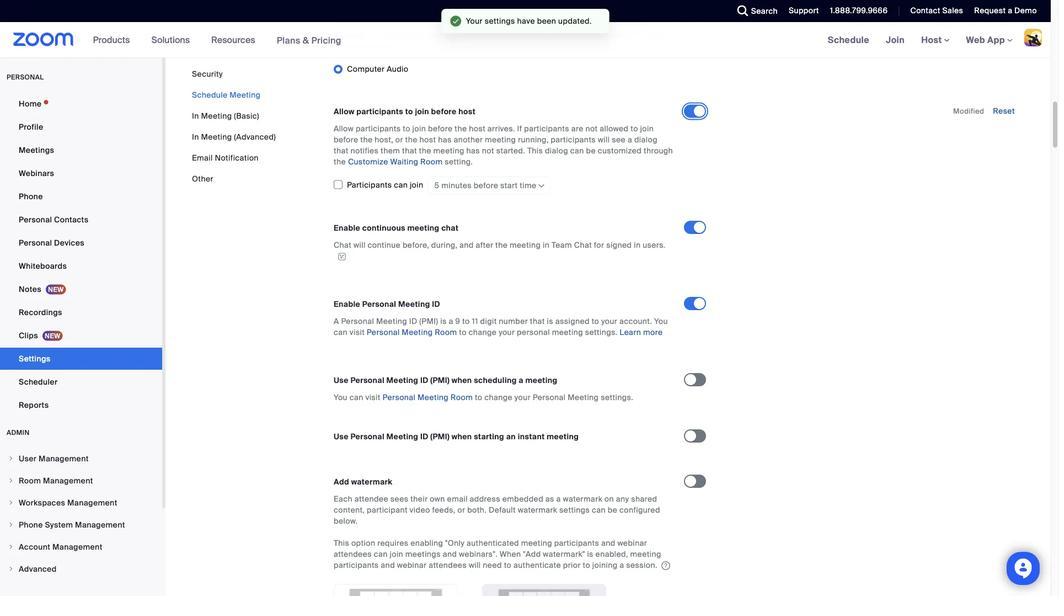 Task type: describe. For each thing, give the bounding box(es) containing it.
have inside determine how participants can join the audio portion of the meeting. when joining audio, you can let them choose to use their computer microphone/speaker or use a telephone. you can also limit them to just one of those audio types. if you have 3rd party audio enabled, you can require that all participants follow the instructions you provide for using non-zoom audio.
[[567, 19, 585, 29]]

and down "only
[[443, 549, 457, 559]]

meeting right "scheduling"
[[526, 375, 558, 385]]

security link
[[192, 69, 223, 79]]

devices
[[54, 238, 84, 248]]

chat will continue before, during, and after the meeting in team chat for signed in users. application
[[334, 239, 675, 262]]

management for account management
[[52, 542, 103, 552]]

follow
[[503, 30, 525, 40]]

instant
[[518, 431, 545, 441]]

users.
[[643, 240, 666, 250]]

shared
[[632, 494, 658, 504]]

and down on
[[602, 538, 616, 548]]

choose
[[398, 8, 426, 18]]

a inside determine how participants can join the audio portion of the meeting. when joining audio, you can let them choose to use their computer microphone/speaker or use a telephone. you can also limit them to just one of those audio types. if you have 3rd party audio enabled, you can require that all participants follow the instructions you provide for using non-zoom audio.
[[617, 8, 622, 18]]

computer audio
[[347, 64, 409, 74]]

room down use personal meeting id (pmi) when scheduling a meeting
[[451, 392, 473, 402]]

party
[[602, 19, 621, 29]]

1 vertical spatial of
[[465, 19, 472, 29]]

1.888.799.9666
[[831, 6, 888, 16]]

that up personal
[[530, 316, 545, 326]]

in meeting (basic)
[[192, 111, 259, 121]]

1.888.799.9666 button up join at the top right of the page
[[822, 0, 891, 22]]

workspaces management menu item
[[0, 492, 162, 513]]

computer
[[347, 64, 385, 74]]

0 vertical spatial has
[[438, 135, 452, 145]]

before up notifies
[[334, 135, 359, 145]]

meeting down arrives.
[[485, 135, 516, 145]]

enable for enable continuous meeting chat
[[334, 223, 361, 233]]

visit for you can visit personal meeting room to change your personal meeting settings.
[[366, 392, 381, 402]]

room management
[[19, 476, 93, 486]]

(pmi) for scheduling
[[431, 375, 450, 385]]

watermark"
[[543, 549, 585, 559]]

other link
[[192, 174, 214, 184]]

default
[[489, 505, 516, 515]]

notes link
[[0, 278, 162, 300]]

audio up computer
[[486, 0, 507, 7]]

provide
[[604, 30, 632, 40]]

that left notifies
[[334, 146, 349, 156]]

any
[[616, 494, 630, 504]]

product information navigation
[[85, 22, 350, 58]]

management down workspaces management menu item
[[75, 520, 125, 530]]

after
[[476, 240, 494, 250]]

determine
[[334, 0, 374, 7]]

and down requires at bottom
[[381, 560, 395, 570]]

system
[[45, 520, 73, 530]]

1 vertical spatial watermark
[[563, 494, 603, 504]]

1 chat from the left
[[334, 240, 352, 250]]

2 vertical spatial your
[[515, 392, 531, 402]]

admin menu menu
[[0, 448, 162, 581]]

zoom logo image
[[13, 33, 74, 46]]

requires
[[378, 538, 409, 548]]

one
[[448, 19, 463, 29]]

to down the 9
[[459, 327, 467, 337]]

embedded
[[503, 494, 544, 504]]

join up the "customize waiting room setting."
[[415, 107, 429, 117]]

contact sales
[[911, 6, 964, 16]]

enable for enable personal meeting id
[[334, 299, 361, 309]]

to up the "just"
[[428, 8, 436, 18]]

own
[[430, 494, 445, 504]]

enabled, inside determine how participants can join the audio portion of the meeting. when joining audio, you can let them choose to use their computer microphone/speaker or use a telephone. you can also limit them to just one of those audio types. if you have 3rd party audio enabled, you can require that all participants follow the instructions you provide for using non-zoom audio.
[[334, 30, 367, 40]]

joining inside determine how participants can join the audio portion of the meeting. when joining audio, you can let them choose to use their computer microphone/speaker or use a telephone. you can also limit them to just one of those audio types. if you have 3rd party audio enabled, you can require that all participants follow the instructions you provide for using non-zoom audio.
[[621, 0, 646, 7]]

clips link
[[0, 325, 162, 347]]

settings link
[[0, 348, 162, 370]]

demo
[[1015, 6, 1038, 16]]

id for scheduling
[[421, 375, 429, 385]]

learn more about add watermark image
[[661, 562, 672, 569]]

participant
[[367, 505, 408, 515]]

"add
[[523, 549, 541, 559]]

you down determine on the top
[[334, 8, 347, 18]]

1 use from the left
[[438, 8, 451, 18]]

to down "scheduling"
[[475, 392, 483, 402]]

0 horizontal spatial have
[[518, 12, 535, 23]]

attendee
[[355, 494, 389, 504]]

0 horizontal spatial dialog
[[545, 146, 569, 156]]

room down the 9
[[435, 327, 457, 337]]

workspaces management
[[19, 498, 117, 508]]

meeting up before,
[[408, 223, 440, 233]]

each
[[334, 494, 353, 504]]

telephone.
[[624, 8, 664, 18]]

use for use personal meeting id (pmi) when scheduling a meeting
[[334, 375, 349, 385]]

the inside application
[[496, 240, 508, 250]]

modified
[[954, 107, 985, 116]]

right image for workspaces management
[[8, 500, 14, 506]]

0 horizontal spatial is
[[441, 316, 447, 326]]

1 horizontal spatial is
[[547, 316, 554, 326]]

0 vertical spatial attendees
[[334, 549, 372, 559]]

add watermark
[[334, 477, 393, 487]]

room up 5
[[421, 157, 443, 167]]

home link
[[0, 93, 162, 115]]

search button
[[730, 0, 781, 22]]

right image for room management
[[8, 477, 14, 484]]

is inside this option requires enabling "only authenticated meeting participants and webinar attendees can join meetings and webinars". when "add watermark" is enabled, meeting participants and webinar attendees will need to authenticate prior to joining a session.
[[588, 549, 594, 559]]

0 vertical spatial dialog
[[635, 135, 658, 145]]

phone link
[[0, 185, 162, 208]]

sales
[[943, 6, 964, 16]]

can inside this option requires enabling "only authenticated meeting participants and webinar attendees can join meetings and webinars". when "add watermark" is enabled, meeting participants and webinar attendees will need to authenticate prior to joining a session.
[[374, 549, 388, 559]]

digit
[[481, 316, 497, 326]]

that inside determine how participants can join the audio portion of the meeting. when joining audio, you can let them choose to use their computer microphone/speaker or use a telephone. you can also limit them to just one of those audio types. if you have 3rd party audio enabled, you can require that all participants follow the instructions you provide for using non-zoom audio.
[[429, 30, 444, 40]]

assigned
[[556, 316, 590, 326]]

in meeting (basic) link
[[192, 111, 259, 121]]

host,
[[375, 135, 394, 145]]

room management menu item
[[0, 470, 162, 491]]

you inside determine how participants can join the audio portion of the meeting. when joining audio, you can let them choose to use their computer microphone/speaker or use a telephone. you can also limit them to just one of those audio types. if you have 3rd party audio enabled, you can require that all participants follow the instructions you provide for using non-zoom audio.
[[334, 19, 348, 29]]

2 in from the left
[[634, 240, 641, 250]]

menu bar containing security
[[192, 68, 276, 184]]

to right need
[[504, 560, 512, 570]]

1.888.799.9666 button up schedule link
[[831, 6, 888, 16]]

portion
[[509, 0, 536, 7]]

success image
[[451, 12, 462, 23]]

security
[[192, 69, 223, 79]]

to right allowed
[[631, 124, 639, 134]]

audio
[[387, 64, 409, 74]]

plans & pricing
[[277, 34, 342, 46]]

computer
[[473, 8, 509, 18]]

scheduler
[[19, 377, 58, 387]]

in meeting (advanced)
[[192, 132, 276, 142]]

a inside each attendee sees their own email address embedded as a watermark on any shared content, participant video feeds, or both. default watermark settings can be configured below.
[[557, 494, 561, 504]]

meeting left team in the top right of the page
[[510, 240, 541, 250]]

right image for user management
[[8, 455, 14, 462]]

notifies
[[351, 146, 379, 156]]

arrives.
[[488, 124, 515, 134]]

0 horizontal spatial settings
[[485, 12, 515, 23]]

determine how participants can join the audio portion of the meeting. when joining audio, you can let them choose to use their computer microphone/speaker or use a telephone. you can also limit them to just one of those audio types. if you have 3rd party audio enabled, you can require that all participants follow the instructions you provide for using non-zoom audio.
[[334, 0, 671, 51]]

configured
[[620, 505, 661, 515]]

signed
[[607, 240, 632, 250]]

right image for account management
[[8, 544, 14, 550]]

chat will continue before, during, and after the meeting in team chat for signed in users.
[[334, 240, 666, 250]]

time
[[520, 180, 537, 190]]

settings inside each attendee sees their own email address embedded as a watermark on any shared content, participant video feeds, or both. default watermark settings can be configured below.
[[560, 505, 590, 515]]

notification
[[215, 153, 259, 163]]

you for you can visit personal meeting room to change your personal meeting settings.
[[334, 392, 348, 402]]

content,
[[334, 505, 365, 515]]

user management
[[19, 453, 89, 464]]

0 vertical spatial watermark
[[351, 477, 393, 487]]

web app button
[[967, 34, 1013, 46]]

plans
[[277, 34, 301, 46]]

room inside menu item
[[19, 476, 41, 486]]

enabled, inside this option requires enabling "only authenticated meeting participants and webinar attendees can join meetings and webinars". when "add watermark" is enabled, meeting participants and webinar attendees will need to authenticate prior to joining a session.
[[596, 549, 629, 559]]

that up the "customize waiting room setting."
[[402, 146, 417, 156]]

if inside the allow participants to join before the host arrives. if participants are not allowed to join before the host, or the host has another meeting running, participants will see a dialog that notifies them that the meeting has not started. this dialog can be customized through the
[[517, 124, 522, 134]]

just
[[433, 19, 446, 29]]

before up another
[[431, 107, 457, 117]]

support version for enable continuous meeting chat image
[[337, 253, 348, 260]]

right image for phone system management
[[8, 522, 14, 528]]

personal devices
[[19, 238, 84, 248]]

join down allow participants to join before host
[[413, 124, 426, 134]]

join inside determine how participants can join the audio portion of the meeting. when joining audio, you can let them choose to use their computer microphone/speaker or use a telephone. you can also limit them to just one of those audio types. if you have 3rd party audio enabled, you can require that all participants follow the instructions you provide for using non-zoom audio.
[[456, 0, 470, 7]]

0 vertical spatial change
[[469, 327, 497, 337]]

profile picture image
[[1025, 29, 1043, 46]]

1 horizontal spatial not
[[586, 124, 598, 134]]

personal meeting room to change your personal meeting settings.
[[367, 327, 618, 337]]

meetings navigation
[[820, 22, 1052, 58]]

minutes
[[442, 180, 472, 190]]

updated.
[[559, 12, 592, 23]]

let
[[365, 8, 375, 18]]

join up through
[[641, 124, 654, 134]]

meeting up "add
[[521, 538, 553, 548]]

joining inside this option requires enabling "only authenticated meeting participants and webinar attendees can join meetings and webinars". when "add watermark" is enabled, meeting participants and webinar attendees will need to authenticate prior to joining a session.
[[593, 560, 618, 570]]

reset button
[[994, 106, 1016, 116]]

visit for you can visit
[[350, 327, 365, 337]]

in for in meeting (basic)
[[192, 111, 199, 121]]

contact
[[911, 6, 941, 16]]

0 vertical spatial your
[[602, 316, 618, 326]]

join left 5
[[410, 180, 424, 190]]

team
[[552, 240, 572, 250]]

a inside this option requires enabling "only authenticated meeting participants and webinar attendees can join meetings and webinars". when "add watermark" is enabled, meeting participants and webinar attendees will need to authenticate prior to joining a session.
[[620, 560, 625, 570]]

participants
[[347, 180, 392, 190]]

been
[[537, 12, 557, 23]]

types.
[[521, 19, 543, 29]]

support
[[789, 6, 820, 16]]

customize waiting room setting.
[[348, 157, 473, 167]]

a left the 9
[[449, 316, 454, 326]]

1 vertical spatial settings.
[[601, 392, 634, 402]]

personal
[[7, 73, 44, 81]]

0 horizontal spatial webinar
[[397, 560, 427, 570]]

meeting down assigned
[[552, 327, 583, 337]]

a
[[334, 316, 339, 326]]

to down allow participants to join before host
[[403, 124, 411, 134]]

to right prior
[[583, 560, 591, 570]]

5 minutes before start time
[[435, 180, 537, 190]]

scheduling
[[474, 375, 517, 385]]

application containing each attendee sees their own email address embedded as a watermark on any shared content, participant video feeds, or both. default watermark settings can be configured below.
[[334, 493, 675, 571]]

you down the "3rd"
[[588, 30, 602, 40]]

a right "scheduling"
[[519, 375, 524, 385]]

each attendee sees their own email address embedded as a watermark on any shared content, participant video feeds, or both. default watermark settings can be configured below.
[[334, 494, 661, 526]]

your settings have been updated.
[[466, 12, 592, 23]]

allow for allow participants to join before host
[[334, 107, 355, 117]]

will for this option requires enabling "only authenticated meeting participants and webinar attendees can join meetings and webinars". when "add watermark" is enabled, meeting participants and webinar attendees will need to authenticate prior to joining a session.
[[469, 560, 481, 570]]

0 vertical spatial settings.
[[585, 327, 618, 337]]

audio up the follow
[[498, 19, 518, 29]]

user management menu item
[[0, 448, 162, 469]]



Task type: locate. For each thing, give the bounding box(es) containing it.
you down also on the left of the page
[[369, 30, 382, 40]]

0 horizontal spatial enabled,
[[334, 30, 367, 40]]

you for you can visit
[[655, 316, 668, 326]]

1 enable from the top
[[334, 223, 361, 233]]

their up video
[[411, 494, 428, 504]]

0 horizontal spatial attendees
[[334, 549, 372, 559]]

audio
[[486, 0, 507, 7], [498, 19, 518, 29], [623, 19, 644, 29]]

1 horizontal spatial this
[[528, 146, 543, 156]]

0 horizontal spatial or
[[396, 135, 403, 145]]

0 horizontal spatial will
[[354, 240, 366, 250]]

enabled, up non-
[[334, 30, 367, 40]]

be inside each attendee sees their own email address embedded as a watermark on any shared content, participant video feeds, or both. default watermark settings can be configured below.
[[608, 505, 618, 515]]

request a demo link
[[967, 0, 1052, 22], [975, 6, 1038, 16]]

right image
[[8, 455, 14, 462], [8, 477, 14, 484], [8, 500, 14, 506], [8, 522, 14, 528], [8, 544, 14, 550]]

0 vertical spatial when
[[452, 375, 472, 385]]

see
[[612, 135, 626, 145]]

right image inside phone system management menu item
[[8, 522, 14, 528]]

2 allow from the top
[[334, 124, 354, 134]]

address
[[470, 494, 501, 504]]

schedule meeting link
[[192, 90, 261, 100]]

management inside menu item
[[39, 453, 89, 464]]

be inside the allow participants to join before the host arrives. if participants are not allowed to join before the host, or the host has another meeting running, participants will see a dialog that notifies them that the meeting has not started. this dialog can be customized through the
[[586, 146, 596, 156]]

None radio
[[334, 584, 458, 596], [482, 584, 607, 596], [334, 584, 458, 596], [482, 584, 607, 596]]

1 horizontal spatial when
[[597, 0, 619, 7]]

you
[[334, 19, 348, 29], [655, 316, 668, 326], [334, 392, 348, 402]]

or inside determine how participants can join the audio portion of the meeting. when joining audio, you can let them choose to use their computer microphone/speaker or use a telephone. you can also limit them to just one of those audio types. if you have 3rd party audio enabled, you can require that all participants follow the instructions you provide for using non-zoom audio.
[[591, 8, 599, 18]]

0 horizontal spatial for
[[594, 240, 605, 250]]

1 vertical spatial in
[[192, 132, 199, 142]]

schedule inside schedule link
[[828, 34, 870, 46]]

require
[[400, 30, 427, 40]]

1 vertical spatial allow
[[334, 124, 354, 134]]

phone for phone system management
[[19, 520, 43, 530]]

phone for phone
[[19, 191, 43, 201]]

continuous
[[363, 223, 406, 233]]

if down microphone/speaker in the top of the page
[[545, 19, 550, 29]]

room down user
[[19, 476, 41, 486]]

1 vertical spatial host
[[469, 124, 486, 134]]

can inside you can visit
[[334, 327, 348, 337]]

1 horizontal spatial dialog
[[635, 135, 658, 145]]

(pmi) for starting
[[431, 431, 450, 441]]

4 right image from the top
[[8, 522, 14, 528]]

before inside dropdown button
[[474, 180, 499, 190]]

have up "instructions"
[[567, 19, 585, 29]]

this inside the allow participants to join before the host arrives. if participants are not allowed to join before the host, or the host has another meeting running, participants will see a dialog that notifies them that the meeting has not started. this dialog can be customized through the
[[528, 146, 543, 156]]

id for a
[[409, 316, 418, 326]]

2 horizontal spatial will
[[598, 135, 610, 145]]

if inside determine how participants can join the audio portion of the meeting. when joining audio, you can let them choose to use their computer microphone/speaker or use a telephone. you can also limit them to just one of those audio types. if you have 3rd party audio enabled, you can require that all participants follow the instructions you provide for using non-zoom audio.
[[545, 19, 550, 29]]

phone system management menu item
[[0, 514, 162, 535]]

2 use from the top
[[334, 431, 349, 441]]

in left team in the top right of the page
[[543, 240, 550, 250]]

customize waiting room link
[[348, 157, 443, 167]]

when inside determine how participants can join the audio portion of the meeting. when joining audio, you can let them choose to use their computer microphone/speaker or use a telephone. you can also limit them to just one of those audio types. if you have 3rd party audio enabled, you can require that all participants follow the instructions you provide for using non-zoom audio.
[[597, 0, 619, 7]]

be
[[586, 146, 596, 156], [608, 505, 618, 515]]

1 horizontal spatial for
[[634, 30, 644, 40]]

to right assigned
[[592, 316, 600, 326]]

advanced menu item
[[0, 559, 162, 580]]

webinar
[[618, 538, 648, 548], [397, 560, 427, 570]]

their up one in the top of the page
[[453, 8, 471, 18]]

a right see
[[628, 135, 633, 145]]

2 horizontal spatial is
[[588, 549, 594, 559]]

phone inside menu item
[[19, 520, 43, 530]]

right image inside room management menu item
[[8, 477, 14, 484]]

them down how
[[377, 8, 396, 18]]

a inside the allow participants to join before the host arrives. if participants are not allowed to join before the host, or the host has another meeting running, participants will see a dialog that notifies them that the meeting has not started. this dialog can be customized through the
[[628, 135, 633, 145]]

can inside the allow participants to join before the host arrives. if participants are not allowed to join before the host, or the host has another meeting running, participants will see a dialog that notifies them that the meeting has not started. this dialog can be customized through the
[[571, 146, 584, 156]]

schedule down the 1.888.799.9666
[[828, 34, 870, 46]]

microphone/speaker
[[511, 8, 589, 18]]

1 vertical spatial your
[[499, 327, 515, 337]]

allow for allow participants to join before the host arrives. if participants are not allowed to join before the host, or the host has another meeting running, participants will see a dialog that notifies them that the meeting has not started. this dialog can be customized through the
[[334, 124, 354, 134]]

management for room management
[[43, 476, 93, 486]]

1 vertical spatial phone
[[19, 520, 43, 530]]

is left the 9
[[441, 316, 447, 326]]

(pmi) left the 9
[[420, 316, 439, 326]]

meeting right "instant"
[[547, 431, 579, 441]]

when inside this option requires enabling "only authenticated meeting participants and webinar attendees can join meetings and webinars". when "add watermark" is enabled, meeting participants and webinar attendees will need to authenticate prior to joining a session.
[[500, 549, 521, 559]]

1 right image from the top
[[8, 455, 14, 462]]

option
[[352, 538, 376, 548]]

joining right prior
[[593, 560, 618, 570]]

visit inside you can visit
[[350, 327, 365, 337]]

1 horizontal spatial or
[[458, 505, 466, 515]]

5 minutes before start time button
[[435, 177, 537, 194]]

watermark down as
[[518, 505, 558, 515]]

0 vertical spatial webinar
[[618, 538, 648, 548]]

0 horizontal spatial when
[[500, 549, 521, 559]]

1 vertical spatial will
[[354, 240, 366, 250]]

more
[[644, 327, 663, 337]]

for
[[634, 30, 644, 40], [594, 240, 605, 250]]

2 horizontal spatial or
[[591, 8, 599, 18]]

learn more
[[620, 327, 663, 337]]

scheduler link
[[0, 371, 162, 393]]

0 vertical spatial host
[[459, 107, 476, 117]]

not left started.
[[482, 146, 495, 156]]

if up running,
[[517, 124, 522, 134]]

when up you can visit personal meeting room to change your personal meeting settings. at the bottom
[[452, 375, 472, 385]]

meeting up session.
[[631, 549, 662, 559]]

products
[[93, 34, 130, 46]]

chat right team in the top right of the page
[[575, 240, 592, 250]]

1 vertical spatial them
[[402, 19, 421, 29]]

visit
[[350, 327, 365, 337], [366, 392, 381, 402]]

1 vertical spatial not
[[482, 146, 495, 156]]

1 phone from the top
[[19, 191, 43, 201]]

0 vertical spatial not
[[586, 124, 598, 134]]

2 chat from the left
[[575, 240, 592, 250]]

will inside this option requires enabling "only authenticated meeting participants and webinar attendees can join meetings and webinars". when "add watermark" is enabled, meeting participants and webinar attendees will need to authenticate prior to joining a session.
[[469, 560, 481, 570]]

application
[[334, 493, 675, 571]]

use personal meeting id (pmi) when starting an instant meeting
[[334, 431, 579, 441]]

1 horizontal spatial attendees
[[429, 560, 467, 570]]

1 horizontal spatial webinar
[[618, 538, 648, 548]]

1 horizontal spatial if
[[545, 19, 550, 29]]

(pmi) left starting
[[431, 431, 450, 441]]

enabling
[[411, 538, 443, 548]]

id for starting
[[421, 431, 429, 441]]

when for scheduling
[[452, 375, 472, 385]]

enable
[[334, 223, 361, 233], [334, 299, 361, 309]]

2 use from the left
[[601, 8, 615, 18]]

phone up account
[[19, 520, 43, 530]]

join link
[[878, 22, 914, 57]]

schedule for schedule
[[828, 34, 870, 46]]

during,
[[432, 240, 458, 250]]

1 horizontal spatial chat
[[575, 240, 592, 250]]

them up customize waiting room link
[[381, 146, 400, 156]]

1 when from the top
[[452, 375, 472, 385]]

has down another
[[467, 146, 480, 156]]

0 vertical spatial this
[[528, 146, 543, 156]]

1 horizontal spatial visit
[[366, 392, 381, 402]]

personal meeting room link down enable personal meeting id
[[367, 327, 457, 337]]

a left demo
[[1009, 6, 1013, 16]]

sees
[[391, 494, 409, 504]]

right image inside account management menu item
[[8, 544, 14, 550]]

will down webinars".
[[469, 560, 481, 570]]

customized
[[598, 146, 642, 156]]

2 enable from the top
[[334, 299, 361, 309]]

0 horizontal spatial of
[[465, 19, 472, 29]]

is up personal
[[547, 316, 554, 326]]

menu bar
[[192, 68, 276, 184]]

0 vertical spatial allow
[[334, 107, 355, 117]]

1 vertical spatial if
[[517, 124, 522, 134]]

resources button
[[211, 22, 260, 57]]

0 horizontal spatial watermark
[[351, 477, 393, 487]]

0 vertical spatial visit
[[350, 327, 365, 337]]

0 vertical spatial you
[[334, 19, 348, 29]]

account.
[[620, 316, 653, 326]]

1 horizontal spatial settings
[[560, 505, 590, 515]]

personal inside "link"
[[19, 238, 52, 248]]

meetings link
[[0, 139, 162, 161]]

settings up watermark"
[[560, 505, 590, 515]]

profile link
[[0, 116, 162, 138]]

2 right image from the top
[[8, 477, 14, 484]]

5 right image from the top
[[8, 544, 14, 550]]

or inside the allow participants to join before the host arrives. if participants are not allowed to join before the host, or the host has another meeting running, participants will see a dialog that notifies them that the meeting has not started. this dialog can be customized through the
[[396, 135, 403, 145]]

2 phone from the top
[[19, 520, 43, 530]]

management down phone system management menu item on the bottom of page
[[52, 542, 103, 552]]

0 horizontal spatial joining
[[593, 560, 618, 570]]

0 vertical spatial their
[[453, 8, 471, 18]]

solutions button
[[151, 22, 195, 57]]

0 horizontal spatial in
[[543, 240, 550, 250]]

video
[[410, 505, 430, 515]]

right image inside user management menu item
[[8, 455, 14, 462]]

1 vertical spatial has
[[467, 146, 480, 156]]

and left after
[[460, 240, 474, 250]]

when up party
[[597, 0, 619, 7]]

to left the "just"
[[423, 19, 430, 29]]

account
[[19, 542, 50, 552]]

1 horizontal spatial has
[[467, 146, 480, 156]]

1 horizontal spatial of
[[538, 0, 546, 7]]

(pmi) up you can visit personal meeting room to change your personal meeting settings. at the bottom
[[431, 375, 450, 385]]

0 vertical spatial joining
[[621, 0, 646, 7]]

1 in from the top
[[192, 111, 199, 121]]

1 vertical spatial or
[[396, 135, 403, 145]]

them for to
[[381, 146, 400, 156]]

use for use personal meeting id (pmi) when starting an instant meeting
[[334, 431, 349, 441]]

for inside chat will continue before, during, and after the meeting in team chat for signed in users. application
[[594, 240, 605, 250]]

have
[[518, 12, 535, 23], [567, 19, 585, 29]]

join
[[456, 0, 470, 7], [415, 107, 429, 117], [413, 124, 426, 134], [641, 124, 654, 134], [410, 180, 424, 190], [390, 549, 404, 559]]

recordings
[[19, 307, 62, 317]]

dialog up through
[[635, 135, 658, 145]]

not right are
[[586, 124, 598, 134]]

personal devices link
[[0, 232, 162, 254]]

management for user management
[[39, 453, 89, 464]]

0 vertical spatial in
[[192, 111, 199, 121]]

reports
[[19, 400, 49, 410]]

how
[[376, 0, 391, 7]]

0 vertical spatial if
[[545, 19, 550, 29]]

starting
[[474, 431, 505, 441]]

email
[[192, 153, 213, 163]]

will for allow participants to join before the host arrives. if participants are not allowed to join before the host, or the host has another meeting running, participants will see a dialog that notifies them that the meeting has not started. this dialog can be customized through the
[[598, 135, 610, 145]]

their inside determine how participants can join the audio portion of the meeting. when joining audio, you can let them choose to use their computer microphone/speaker or use a telephone. you can also limit them to just one of those audio types. if you have 3rd party audio enabled, you can require that all participants follow the instructions you provide for using non-zoom audio.
[[453, 8, 471, 18]]

1 vertical spatial when
[[452, 431, 472, 441]]

chat up support version for enable continuous meeting chat image
[[334, 240, 352, 250]]

1 horizontal spatial have
[[567, 19, 585, 29]]

0 vertical spatial them
[[377, 8, 396, 18]]

0 horizontal spatial visit
[[350, 327, 365, 337]]

this option requires enabling "only authenticated meeting participants and webinar attendees can join meetings and webinars". when "add watermark" is enabled, meeting participants and webinar attendees will need to authenticate prior to joining a session.
[[334, 538, 662, 570]]

phone inside "link"
[[19, 191, 43, 201]]

2 vertical spatial watermark
[[518, 505, 558, 515]]

0 vertical spatial or
[[591, 8, 599, 18]]

settings
[[19, 354, 51, 364]]

1.888.799.9666 button
[[822, 0, 891, 22], [831, 6, 888, 16]]

web app
[[967, 34, 1006, 46]]

you inside you can visit
[[655, 316, 668, 326]]

(pmi) for a
[[420, 316, 439, 326]]

all
[[446, 30, 454, 40]]

1 vertical spatial use
[[334, 431, 349, 441]]

personal meeting room link for to
[[367, 327, 457, 337]]

of right one in the top of the page
[[465, 19, 472, 29]]

1 vertical spatial attendees
[[429, 560, 467, 570]]

2 in from the top
[[192, 132, 199, 142]]

show options image
[[537, 181, 546, 190]]

0 horizontal spatial chat
[[334, 240, 352, 250]]

1 use from the top
[[334, 375, 349, 385]]

join inside this option requires enabling "only authenticated meeting participants and webinar attendees can join meetings and webinars". when "add watermark" is enabled, meeting participants and webinar attendees will need to authenticate prior to joining a session.
[[390, 549, 404, 559]]

0 vertical spatial enabled,
[[334, 30, 367, 40]]

them for participants
[[402, 19, 421, 29]]

0 horizontal spatial schedule
[[192, 90, 228, 100]]

is right watermark"
[[588, 549, 594, 559]]

1 vertical spatial for
[[594, 240, 605, 250]]

1 horizontal spatial watermark
[[518, 505, 558, 515]]

management up "workspaces management"
[[43, 476, 93, 486]]

use up the "just"
[[438, 8, 451, 18]]

0 vertical spatial will
[[598, 135, 610, 145]]

1 vertical spatial their
[[411, 494, 428, 504]]

allowed
[[600, 124, 629, 134]]

meeting up "setting."
[[434, 146, 465, 156]]

0 horizontal spatial their
[[411, 494, 428, 504]]

them inside the allow participants to join before the host arrives. if participants are not allowed to join before the host, or the host has another meeting running, participants will see a dialog that notifies them that the meeting has not started. this dialog can be customized through the
[[381, 146, 400, 156]]

schedule for schedule meeting
[[192, 90, 228, 100]]

you up "instructions"
[[552, 19, 565, 29]]

allow participants to join before host
[[334, 107, 476, 117]]

1 allow from the top
[[334, 107, 355, 117]]

for left using
[[634, 30, 644, 40]]

also
[[366, 19, 381, 29]]

1 horizontal spatial joining
[[621, 0, 646, 7]]

request
[[975, 6, 1007, 16]]

0 vertical spatial be
[[586, 146, 596, 156]]

when left starting
[[452, 431, 472, 441]]

management for workspaces management
[[67, 498, 117, 508]]

change down "scheduling"
[[485, 392, 513, 402]]

1 vertical spatial dialog
[[545, 146, 569, 156]]

to down audio
[[406, 107, 413, 117]]

right image inside workspaces management menu item
[[8, 500, 14, 506]]

personal meeting room link for personal
[[383, 392, 473, 402]]

0 vertical spatial schedule
[[828, 34, 870, 46]]

right image
[[8, 566, 14, 572]]

join up success icon
[[456, 0, 470, 7]]

for inside determine how participants can join the audio portion of the meeting. when joining audio, you can let them choose to use their computer microphone/speaker or use a telephone. you can also limit them to just one of those audio types. if you have 3rd party audio enabled, you can require that all participants follow the instructions you provide for using non-zoom audio.
[[634, 30, 644, 40]]

watermark up attendee
[[351, 477, 393, 487]]

your
[[602, 316, 618, 326], [499, 327, 515, 337], [515, 392, 531, 402]]

1 vertical spatial change
[[485, 392, 513, 402]]

are
[[572, 124, 584, 134]]

1 vertical spatial webinar
[[397, 560, 427, 570]]

to
[[428, 8, 436, 18], [423, 19, 430, 29], [406, 107, 413, 117], [403, 124, 411, 134], [631, 124, 639, 134], [463, 316, 470, 326], [592, 316, 600, 326], [459, 327, 467, 337], [475, 392, 483, 402], [504, 560, 512, 570], [583, 560, 591, 570]]

on
[[605, 494, 614, 504]]

1 in from the left
[[543, 240, 550, 250]]

3 right image from the top
[[8, 500, 14, 506]]

1 horizontal spatial enabled,
[[596, 549, 629, 559]]

or for each attendee sees their own email address embedded as a watermark on any shared content, participant video feeds, or both. default watermark settings can be configured below.
[[458, 505, 466, 515]]

and
[[460, 240, 474, 250], [602, 538, 616, 548], [443, 549, 457, 559], [381, 560, 395, 570]]

has left another
[[438, 135, 452, 145]]

before left start
[[474, 180, 499, 190]]

personal meeting room link down use personal meeting id (pmi) when scheduling a meeting
[[383, 392, 473, 402]]

webinar down meetings
[[397, 560, 427, 570]]

1 vertical spatial when
[[500, 549, 521, 559]]

personal menu menu
[[0, 93, 162, 417]]

2 vertical spatial or
[[458, 505, 466, 515]]

this inside this option requires enabling "only authenticated meeting participants and webinar attendees can join meetings and webinars". when "add watermark" is enabled, meeting participants and webinar attendees will need to authenticate prior to joining a session.
[[334, 538, 350, 548]]

will left see
[[598, 135, 610, 145]]

1 vertical spatial this
[[334, 538, 350, 548]]

settings up the follow
[[485, 12, 515, 23]]

when
[[597, 0, 619, 7], [500, 549, 521, 559]]

using
[[646, 30, 667, 40]]

dialog down running,
[[545, 146, 569, 156]]

0 vertical spatial use
[[334, 375, 349, 385]]

start
[[501, 180, 518, 190]]

be left "customized"
[[586, 146, 596, 156]]

an
[[507, 431, 516, 441]]

webinars".
[[459, 549, 498, 559]]

or inside each attendee sees their own email address embedded as a watermark on any shared content, participant video feeds, or both. default watermark settings can be configured below.
[[458, 505, 466, 515]]

you can visit personal meeting room to change your personal meeting settings.
[[334, 392, 634, 402]]

room
[[421, 157, 443, 167], [435, 327, 457, 337], [451, 392, 473, 402], [19, 476, 41, 486]]

phone down webinars
[[19, 191, 43, 201]]

can inside each attendee sees their own email address embedded as a watermark on any shared content, participant video feeds, or both. default watermark settings can be configured below.
[[592, 505, 606, 515]]

1 horizontal spatial in
[[634, 240, 641, 250]]

0 vertical spatial of
[[538, 0, 546, 7]]

them
[[377, 8, 396, 18], [402, 19, 421, 29], [381, 146, 400, 156]]

2 vertical spatial them
[[381, 146, 400, 156]]

dialog
[[635, 135, 658, 145], [545, 146, 569, 156]]

1 vertical spatial personal meeting room link
[[383, 392, 473, 402]]

use personal meeting id (pmi) when scheduling a meeting
[[334, 375, 558, 385]]

enabled, up session.
[[596, 549, 629, 559]]

you can visit
[[334, 316, 668, 337]]

0 vertical spatial for
[[634, 30, 644, 40]]

the
[[472, 0, 484, 7], [548, 0, 560, 7], [527, 30, 540, 40], [455, 124, 467, 134], [361, 135, 373, 145], [405, 135, 418, 145], [419, 146, 432, 156], [334, 157, 346, 167], [496, 240, 508, 250]]

banner
[[0, 22, 1052, 58]]

join down requires at bottom
[[390, 549, 404, 559]]

have down portion
[[518, 12, 535, 23]]

0 vertical spatial enable
[[334, 223, 361, 233]]

resources
[[211, 34, 255, 46]]

a up party
[[617, 8, 622, 18]]

11
[[472, 316, 478, 326]]

1 horizontal spatial schedule
[[828, 34, 870, 46]]

before up "setting."
[[428, 124, 453, 134]]

0 horizontal spatial use
[[438, 8, 451, 18]]

management up the room management
[[39, 453, 89, 464]]

account management menu item
[[0, 537, 162, 558]]

2 vertical spatial host
[[420, 135, 436, 145]]

1 vertical spatial joining
[[593, 560, 618, 570]]

user
[[19, 453, 37, 464]]

(pmi)
[[420, 316, 439, 326], [431, 375, 450, 385], [431, 431, 450, 441]]

your left "account."
[[602, 316, 618, 326]]

authenticate
[[514, 560, 561, 570]]

banner containing products
[[0, 22, 1052, 58]]

enable up a
[[334, 299, 361, 309]]

host button
[[922, 34, 950, 46]]

or for allow participants to join before the host arrives. if participants are not allowed to join before the host, or the host has another meeting running, participants will see a dialog that notifies them that the meeting has not started. this dialog can be customized through the
[[396, 135, 403, 145]]

when for starting
[[452, 431, 472, 441]]

watermark left on
[[563, 494, 603, 504]]

their inside each attendee sees their own email address embedded as a watermark on any shared content, participant video feeds, or both. default watermark settings can be configured below.
[[411, 494, 428, 504]]

will inside the allow participants to join before the host arrives. if participants are not allowed to join before the host, or the host has another meeting running, participants will see a dialog that notifies them that the meeting has not started. this dialog can be customized through the
[[598, 135, 610, 145]]

to right the 9
[[463, 316, 470, 326]]

audio down the telephone.
[[623, 19, 644, 29]]

0 horizontal spatial if
[[517, 124, 522, 134]]

prior
[[563, 560, 581, 570]]

management inside menu item
[[52, 542, 103, 552]]

management down room management menu item
[[67, 498, 117, 508]]

webinar up session.
[[618, 538, 648, 548]]

schedule down security on the top of page
[[192, 90, 228, 100]]

another
[[454, 135, 483, 145]]

2 when from the top
[[452, 431, 472, 441]]

2 vertical spatial will
[[469, 560, 481, 570]]

a right as
[[557, 494, 561, 504]]

allow inside the allow participants to join before the host arrives. if participants are not allowed to join before the host, or the host has another meeting running, participants will see a dialog that notifies them that the meeting has not started. this dialog can be customized through the
[[334, 124, 354, 134]]

products button
[[93, 22, 135, 57]]

1 horizontal spatial use
[[601, 8, 615, 18]]

app
[[988, 34, 1006, 46]]

for left signed
[[594, 240, 605, 250]]

phone
[[19, 191, 43, 201], [19, 520, 43, 530]]

that
[[429, 30, 444, 40], [334, 146, 349, 156], [402, 146, 417, 156], [530, 316, 545, 326]]

in for in meeting (advanced)
[[192, 132, 199, 142]]



Task type: vqa. For each thing, say whether or not it's contained in the screenshot.
the middle 'Them'
yes



